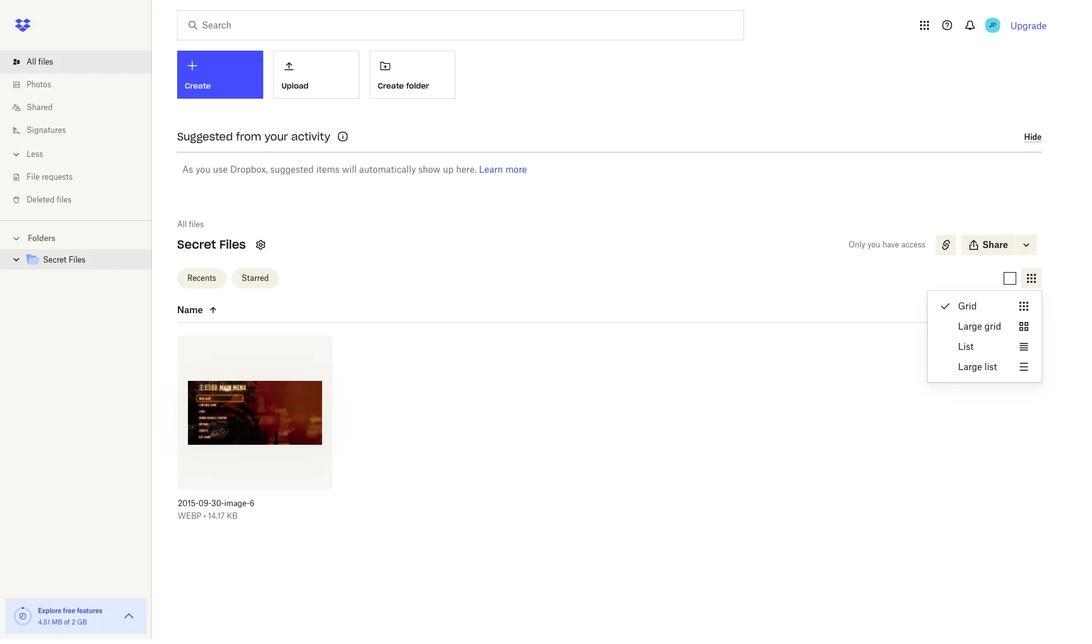 Task type: describe. For each thing, give the bounding box(es) containing it.
quota usage element
[[13, 607, 33, 627]]

less
[[27, 149, 43, 159]]

1 vertical spatial secret
[[43, 255, 67, 265]]

all inside list item
[[27, 57, 36, 67]]

large for large list
[[959, 362, 983, 372]]

webp
[[178, 512, 202, 521]]

of
[[64, 619, 70, 626]]

09-
[[199, 499, 212, 509]]

grid radio item
[[928, 296, 1043, 317]]

2015-
[[178, 499, 199, 509]]

1 vertical spatial all files link
[[177, 219, 204, 231]]

mb
[[52, 619, 62, 626]]

large grid
[[959, 321, 1002, 332]]

learn
[[479, 164, 503, 175]]

name button
[[177, 303, 284, 318]]

recents
[[187, 273, 216, 283]]

large list
[[959, 362, 998, 372]]

learn more link
[[479, 164, 527, 175]]

recents button
[[177, 268, 226, 288]]

name
[[177, 305, 203, 315]]

explore free features 4.51 mb of 2 gb
[[38, 607, 103, 626]]

folder
[[407, 81, 429, 90]]

grid
[[985, 321, 1002, 332]]

you for use
[[196, 164, 211, 175]]

suggested
[[177, 130, 233, 143]]

features
[[77, 607, 103, 615]]

upgrade
[[1011, 20, 1048, 31]]

0 vertical spatial secret
[[177, 238, 216, 252]]

explore
[[38, 607, 62, 615]]

dropbox image
[[10, 13, 35, 38]]

2015-09-30-image-6 webp • 14.17 kb
[[178, 499, 255, 521]]

large grid radio item
[[928, 317, 1043, 337]]

2
[[72, 619, 76, 626]]

as you use dropbox, suggested items will automatically show up here. learn more
[[182, 164, 527, 175]]

files inside list item
[[38, 57, 53, 67]]

file requests
[[27, 172, 73, 182]]

image-
[[224, 499, 250, 509]]

automatically
[[359, 164, 416, 175]]

photos
[[27, 80, 51, 89]]

1 vertical spatial all files
[[177, 220, 204, 229]]

list containing all files
[[0, 43, 152, 220]]

list radio item
[[928, 337, 1043, 357]]

here.
[[456, 164, 477, 175]]

file, 2015-09-30-image-6.webp row
[[178, 336, 333, 531]]

2015-09-30-image-6 button
[[178, 499, 305, 509]]

create folder button
[[370, 51, 456, 99]]

signatures
[[27, 125, 66, 135]]

from
[[236, 130, 261, 143]]

more
[[506, 164, 527, 175]]

1 vertical spatial secret files
[[43, 255, 86, 265]]

starred button
[[232, 268, 279, 288]]

share button
[[962, 235, 1017, 255]]

folders
[[28, 234, 55, 243]]

all files list item
[[0, 51, 152, 73]]

2 vertical spatial files
[[189, 220, 204, 229]]

starred
[[242, 273, 269, 283]]



Task type: vqa. For each thing, say whether or not it's contained in the screenshot.
New
no



Task type: locate. For each thing, give the bounding box(es) containing it.
suggested
[[270, 164, 314, 175]]

0 vertical spatial all files
[[27, 57, 53, 67]]

share
[[983, 239, 1009, 250]]

0 horizontal spatial secret files
[[43, 255, 86, 265]]

access
[[902, 240, 926, 250]]

kb
[[227, 512, 238, 521]]

all files link
[[10, 51, 152, 73], [177, 219, 204, 231]]

all up photos
[[27, 57, 36, 67]]

create
[[378, 81, 404, 90]]

secret files link
[[25, 252, 142, 269]]

files up photos
[[38, 57, 53, 67]]

dropbox,
[[230, 164, 268, 175]]

you
[[196, 164, 211, 175], [868, 240, 881, 250]]

2 horizontal spatial files
[[189, 220, 204, 229]]

1 vertical spatial files
[[57, 195, 72, 205]]

secret files down folders button
[[43, 255, 86, 265]]

1 horizontal spatial you
[[868, 240, 881, 250]]

0 vertical spatial secret files
[[177, 238, 246, 252]]

1 horizontal spatial all files
[[177, 220, 204, 229]]

all
[[27, 57, 36, 67], [177, 220, 187, 229]]

0 horizontal spatial all
[[27, 57, 36, 67]]

deleted
[[27, 195, 55, 205]]

0 vertical spatial you
[[196, 164, 211, 175]]

all files link up recents
[[177, 219, 204, 231]]

0 horizontal spatial all files
[[27, 57, 53, 67]]

activity
[[292, 130, 331, 143]]

signatures link
[[10, 119, 152, 142]]

1 horizontal spatial files
[[220, 238, 246, 252]]

files right deleted
[[57, 195, 72, 205]]

30-
[[212, 499, 224, 509]]

grid
[[959, 301, 978, 312]]

list
[[985, 362, 998, 372]]

1 horizontal spatial secret files
[[177, 238, 246, 252]]

0 horizontal spatial you
[[196, 164, 211, 175]]

have
[[883, 240, 900, 250]]

upgrade link
[[1011, 20, 1048, 31]]

secret
[[177, 238, 216, 252], [43, 255, 67, 265]]

0 horizontal spatial files
[[38, 57, 53, 67]]

0 vertical spatial all files link
[[10, 51, 152, 73]]

you left have
[[868, 240, 881, 250]]

photos link
[[10, 73, 152, 96]]

folders button
[[0, 229, 152, 248]]

large
[[959, 321, 983, 332], [959, 362, 983, 372]]

0 horizontal spatial files
[[69, 255, 86, 265]]

up
[[443, 164, 454, 175]]

files
[[38, 57, 53, 67], [57, 195, 72, 205], [189, 220, 204, 229]]

shared link
[[10, 96, 152, 119]]

1 vertical spatial large
[[959, 362, 983, 372]]

file
[[27, 172, 40, 182]]

0 horizontal spatial secret
[[43, 255, 67, 265]]

secret down the 'folders'
[[43, 255, 67, 265]]

less image
[[10, 148, 23, 161]]

1 large from the top
[[959, 321, 983, 332]]

you right as
[[196, 164, 211, 175]]

items
[[316, 164, 340, 175]]

secret files
[[177, 238, 246, 252], [43, 255, 86, 265]]

files down folders button
[[69, 255, 86, 265]]

0 vertical spatial files
[[220, 238, 246, 252]]

files up starred at the left
[[220, 238, 246, 252]]

only you have access
[[849, 240, 926, 250]]

free
[[63, 607, 75, 615]]

all down as
[[177, 220, 187, 229]]

requests
[[42, 172, 73, 182]]

will
[[342, 164, 357, 175]]

secret files up recents
[[177, 238, 246, 252]]

14.17
[[208, 512, 225, 521]]

large list radio item
[[928, 357, 1043, 377]]

you for have
[[868, 240, 881, 250]]

1 vertical spatial files
[[69, 255, 86, 265]]

all files up photos
[[27, 57, 53, 67]]

list
[[959, 341, 974, 352]]

large down grid
[[959, 321, 983, 332]]

suggested from your activity
[[177, 130, 331, 143]]

gb
[[77, 619, 87, 626]]

1 horizontal spatial all files link
[[177, 219, 204, 231]]

0 vertical spatial large
[[959, 321, 983, 332]]

secret up recents
[[177, 238, 216, 252]]

shared
[[27, 103, 53, 112]]

all files up recents
[[177, 220, 204, 229]]

1 horizontal spatial secret
[[177, 238, 216, 252]]

show
[[419, 164, 441, 175]]

all files inside list item
[[27, 57, 53, 67]]

files up recents
[[189, 220, 204, 229]]

2 large from the top
[[959, 362, 983, 372]]

1 horizontal spatial all
[[177, 220, 187, 229]]

list
[[0, 43, 152, 220]]

all files
[[27, 57, 53, 67], [177, 220, 204, 229]]

only
[[849, 240, 866, 250]]

0 vertical spatial all
[[27, 57, 36, 67]]

large for large grid
[[959, 321, 983, 332]]

all files link up shared link
[[10, 51, 152, 73]]

6
[[250, 499, 255, 509]]

use
[[213, 164, 228, 175]]

1 horizontal spatial files
[[57, 195, 72, 205]]

1 vertical spatial you
[[868, 240, 881, 250]]

0 horizontal spatial all files link
[[10, 51, 152, 73]]

deleted files
[[27, 195, 72, 205]]

0 vertical spatial files
[[38, 57, 53, 67]]

deleted files link
[[10, 189, 152, 212]]

create folder
[[378, 81, 429, 90]]

your
[[265, 130, 288, 143]]

large down list
[[959, 362, 983, 372]]

1 vertical spatial all
[[177, 220, 187, 229]]

•
[[204, 512, 206, 521]]

files
[[220, 238, 246, 252], [69, 255, 86, 265]]

as
[[182, 164, 193, 175]]

4.51
[[38, 619, 50, 626]]

file requests link
[[10, 166, 152, 189]]



